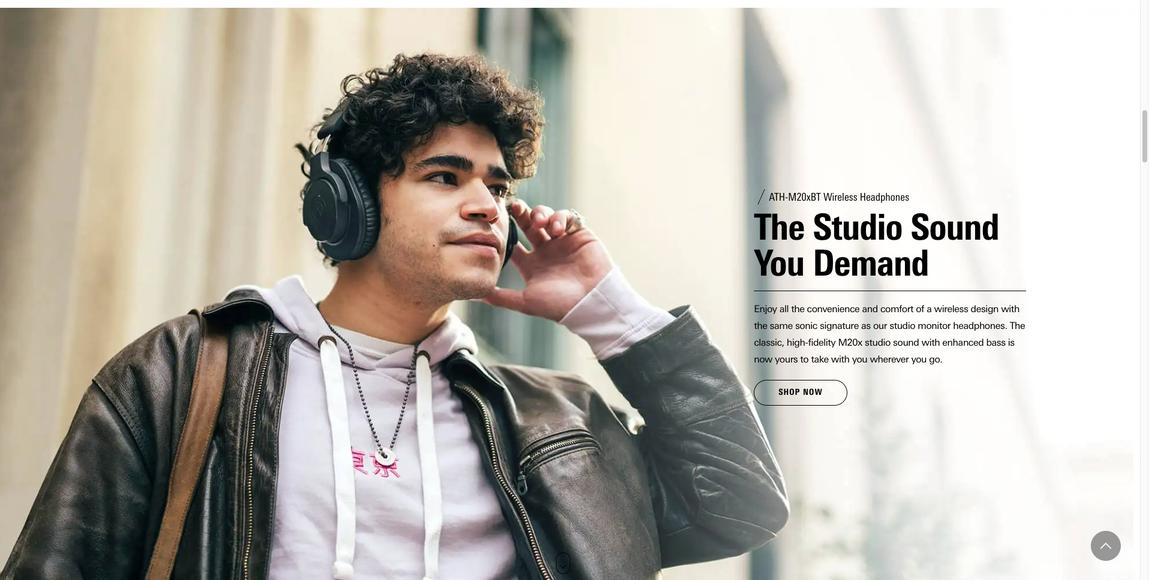 Task type: locate. For each thing, give the bounding box(es) containing it.
1 you from the left
[[852, 354, 867, 365]]

0 horizontal spatial the
[[754, 320, 767, 332]]

1 horizontal spatial you
[[911, 354, 927, 365]]

1 vertical spatial studio
[[865, 337, 891, 349]]

sound
[[893, 337, 919, 349]]

shop now button
[[754, 380, 847, 406]]

studio down our
[[865, 337, 891, 349]]

with down 'm20x'
[[831, 354, 850, 365]]

of
[[916, 304, 924, 315]]

wherever
[[870, 354, 909, 365]]

studio up sound
[[890, 320, 915, 332]]

you
[[852, 354, 867, 365], [911, 354, 927, 365]]

convenience
[[807, 304, 860, 315]]

is
[[1008, 337, 1015, 349]]

the down enjoy
[[754, 320, 767, 332]]

a
[[927, 304, 932, 315]]

1 horizontal spatial with
[[922, 337, 940, 349]]

1 horizontal spatial the
[[791, 304, 805, 315]]

our
[[873, 320, 887, 332]]

1 vertical spatial with
[[922, 337, 940, 349]]

the
[[791, 304, 805, 315], [754, 320, 767, 332]]

enjoy
[[754, 304, 777, 315]]

2 vertical spatial with
[[831, 354, 850, 365]]

you down 'm20x'
[[852, 354, 867, 365]]

bass
[[986, 337, 1006, 349]]

0 vertical spatial the
[[791, 304, 805, 315]]

same
[[770, 320, 793, 332]]

sonic
[[795, 320, 817, 332]]

0 horizontal spatial you
[[852, 354, 867, 365]]

with up the
[[1001, 304, 1020, 315]]

headphones |audio-technica image
[[0, 8, 1140, 581]]

shop now
[[779, 388, 823, 398]]

all
[[779, 304, 789, 315]]

headphones.
[[953, 320, 1007, 332]]

the right all
[[791, 304, 805, 315]]

wireless
[[934, 304, 968, 315]]

enhanced
[[942, 337, 984, 349]]

with
[[1001, 304, 1020, 315], [922, 337, 940, 349], [831, 354, 850, 365]]

studio
[[890, 320, 915, 332], [865, 337, 891, 349]]

with down monitor at the right
[[922, 337, 940, 349]]

to
[[800, 354, 809, 365]]

you left go.
[[911, 354, 927, 365]]

0 vertical spatial with
[[1001, 304, 1020, 315]]

yours
[[775, 354, 798, 365]]



Task type: vqa. For each thing, say whether or not it's contained in the screenshot.
the middle with
yes



Task type: describe. For each thing, give the bounding box(es) containing it.
0 vertical spatial studio
[[890, 320, 915, 332]]

and
[[862, 304, 878, 315]]

comfort
[[880, 304, 913, 315]]

take
[[811, 354, 829, 365]]

enjoy all the convenience and comfort of a wireless design with the same sonic signature as our studio monitor headphones. the classic, high-fidelity m20x studio sound with enhanced bass is now yours to take with you wherever you go.
[[754, 304, 1025, 365]]

now
[[754, 354, 772, 365]]

1 vertical spatial the
[[754, 320, 767, 332]]

shop
[[779, 388, 800, 398]]

2 horizontal spatial with
[[1001, 304, 1020, 315]]

now
[[803, 388, 823, 398]]

signature
[[820, 320, 859, 332]]

go.
[[929, 354, 942, 365]]

arrow up image
[[1101, 541, 1111, 552]]

as
[[861, 320, 871, 332]]

2 you from the left
[[911, 354, 927, 365]]

monitor
[[918, 320, 951, 332]]

design
[[971, 304, 999, 315]]

classic,
[[754, 337, 784, 349]]

m20x
[[838, 337, 862, 349]]

high-
[[787, 337, 808, 349]]

the
[[1010, 320, 1025, 332]]

fidelity
[[808, 337, 836, 349]]

0 horizontal spatial with
[[831, 354, 850, 365]]

shop now link
[[754, 380, 847, 406]]



